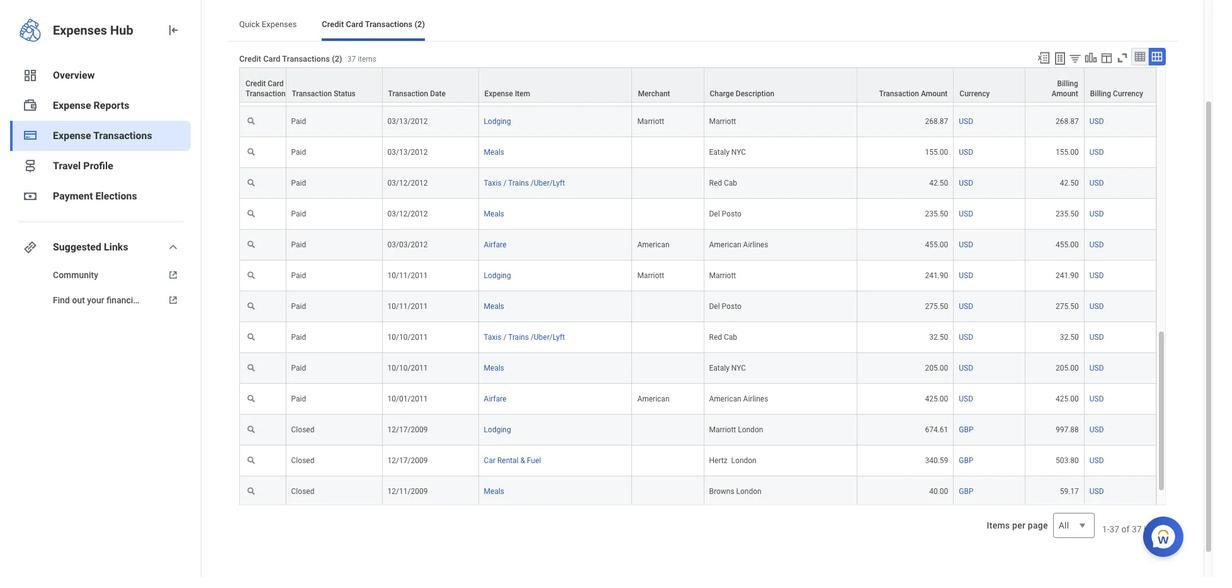 Task type: locate. For each thing, give the bounding box(es) containing it.
lodging for 10/11/2011
[[484, 271, 511, 280]]

32.50
[[930, 333, 949, 342], [1060, 333, 1079, 342]]

40.00
[[930, 487, 949, 496]]

11 row from the top
[[239, 322, 1157, 353]]

1 205.00 from the left
[[925, 364, 949, 373]]

1 155.00 from the left
[[925, 148, 949, 157]]

billing for billing currency
[[1091, 89, 1112, 98]]

2 eataly from the top
[[709, 364, 730, 373]]

425.00
[[925, 395, 949, 404], [1056, 395, 1079, 404]]

6 paid element from the top
[[291, 238, 306, 249]]

1 vertical spatial eataly nyc
[[709, 364, 746, 373]]

gbp link right 340.59
[[959, 454, 974, 465]]

3 american airlines from the top
[[709, 395, 769, 404]]

taxis
[[484, 179, 502, 188], [484, 333, 502, 342]]

1 vertical spatial posto
[[722, 302, 742, 311]]

del posto for 235.50
[[709, 210, 742, 219]]

posto
[[722, 210, 742, 219], [722, 302, 742, 311]]

503.80
[[1056, 457, 1079, 465]]

2 ext link image from the top
[[166, 294, 181, 307]]

5 meals from the top
[[484, 487, 504, 496]]

1-37 of 37 items
[[1102, 525, 1166, 535]]

expense inside popup button
[[485, 89, 513, 98]]

10/11/2011
[[388, 271, 428, 280], [388, 302, 428, 311]]

2 meals from the top
[[484, 210, 504, 219]]

timeline milestone image
[[23, 159, 38, 174]]

1 vertical spatial items
[[1144, 525, 1166, 535]]

expense for expense reports
[[53, 99, 91, 111]]

0 horizontal spatial 32.50
[[930, 333, 949, 342]]

1 horizontal spatial 275.50
[[1056, 302, 1079, 311]]

37 inside credit card transactions (2) 37 items
[[347, 55, 356, 64]]

4 meals from the top
[[484, 364, 504, 373]]

taxis for 10/10/2011
[[484, 333, 502, 342]]

0 horizontal spatial amount
[[921, 89, 948, 98]]

red for 42.50
[[709, 179, 722, 188]]

1 trains from the top
[[508, 179, 529, 188]]

transaction date button
[[383, 68, 478, 102]]

2 taxis from the top
[[484, 333, 502, 342]]

credit down credit card transactions (2) 37 items
[[246, 79, 266, 88]]

10/10/2011 for meals
[[388, 364, 428, 373]]

1 vertical spatial lodging link
[[484, 269, 511, 280]]

2 vertical spatial transactions
[[93, 130, 152, 142]]

1 vertical spatial billing
[[1091, 89, 1112, 98]]

0 vertical spatial airfare link
[[484, 84, 507, 95]]

268.87 down the billing amount
[[1056, 117, 1079, 126]]

1 03/12/2012 from the top
[[388, 179, 428, 188]]

row containing credit card transaction
[[239, 67, 1157, 103]]

2 12/17/2009 from the top
[[388, 457, 428, 465]]

ext link image right well-
[[166, 294, 181, 307]]

lodging link
[[484, 115, 511, 126], [484, 269, 511, 280], [484, 423, 511, 435]]

2 meals link from the top
[[484, 207, 504, 219]]

billing inside the billing amount
[[1058, 79, 1079, 88]]

10/11/2011 for meals
[[388, 302, 428, 311]]

2 03/12/2012 from the top
[[388, 210, 428, 219]]

3 meals link from the top
[[484, 300, 504, 311]]

cell
[[239, 45, 286, 76], [286, 45, 383, 76], [383, 45, 479, 76], [479, 45, 633, 76], [633, 45, 704, 76], [704, 45, 858, 76], [858, 45, 954, 76], [954, 45, 1026, 76], [1026, 45, 1085, 76], [1085, 45, 1157, 76], [633, 137, 704, 168], [633, 168, 704, 199], [633, 199, 704, 230], [633, 292, 704, 322], [633, 322, 704, 353], [633, 353, 704, 384], [633, 415, 704, 446], [633, 446, 704, 477], [633, 477, 704, 508]]

2 vertical spatial gbp link
[[959, 485, 974, 496]]

0 horizontal spatial expenses
[[53, 23, 107, 38]]

12/17/2009 for lodging
[[388, 426, 428, 435]]

card for credit card transaction transaction status
[[268, 79, 284, 88]]

expense left item
[[485, 89, 513, 98]]

1 taxis from the top
[[484, 179, 502, 188]]

marriott
[[638, 117, 664, 126], [709, 117, 736, 126], [638, 271, 664, 280], [709, 271, 736, 280], [709, 426, 736, 435]]

1 vertical spatial trains
[[508, 333, 529, 342]]

0 horizontal spatial currency
[[960, 89, 990, 98]]

10 row from the top
[[239, 292, 1157, 322]]

expense up travel
[[53, 130, 91, 142]]

1 vertical spatial red cab
[[709, 333, 737, 342]]

meals for 03/12/2012
[[484, 210, 504, 219]]

0 horizontal spatial 275.50
[[925, 302, 949, 311]]

2 vertical spatial lodging link
[[484, 423, 511, 435]]

ext link image inside community 'link'
[[166, 269, 181, 281]]

0 vertical spatial /
[[504, 179, 507, 188]]

items down credit card transactions (2)
[[358, 55, 377, 64]]

2 vertical spatial expense
[[53, 130, 91, 142]]

expense item
[[485, 89, 530, 98]]

0 vertical spatial closed
[[291, 426, 315, 435]]

1 horizontal spatial 32.50
[[1060, 333, 1079, 342]]

community
[[53, 270, 98, 280]]

1 airfare from the top
[[484, 86, 507, 95]]

1 vertical spatial taxis
[[484, 333, 502, 342]]

2 taxis / trains /uber/lyft from the top
[[484, 333, 565, 342]]

2 taxis / trains /uber/lyft link from the top
[[484, 331, 565, 342]]

0 horizontal spatial items
[[358, 55, 377, 64]]

/uber/lyft for 03/12/2012
[[531, 179, 565, 188]]

1 taxis / trains /uber/lyft link from the top
[[484, 176, 565, 188]]

3 paid from the top
[[291, 148, 306, 157]]

1 nyc from the top
[[732, 148, 746, 157]]

/uber/lyft for 10/10/2011
[[531, 333, 565, 342]]

0 vertical spatial (2)
[[415, 20, 425, 29]]

items inside 'status'
[[1144, 525, 1166, 535]]

205.00 up 997.88
[[1056, 364, 1079, 373]]

10/11/2011 for lodging
[[388, 271, 428, 280]]

item
[[515, 89, 530, 98]]

/
[[504, 179, 507, 188], [504, 333, 507, 342]]

2 del posto from the top
[[709, 302, 742, 311]]

3 closed element from the top
[[291, 485, 315, 496]]

description
[[736, 89, 775, 98]]

2 del from the top
[[709, 302, 720, 311]]

0 horizontal spatial transactions
[[93, 130, 152, 142]]

items right of
[[1144, 525, 1166, 535]]

american airlines
[[709, 86, 769, 95], [709, 241, 769, 249], [709, 395, 769, 404]]

&
[[521, 457, 525, 465]]

1 horizontal spatial transactions
[[282, 54, 330, 64]]

268.87
[[925, 117, 949, 126], [1056, 117, 1079, 126]]

1 horizontal spatial 235.50
[[1056, 210, 1079, 219]]

taxis / trains /uber/lyft link
[[484, 176, 565, 188], [484, 331, 565, 342]]

meals for 03/13/2012
[[484, 148, 504, 157]]

0 horizontal spatial 155.00
[[925, 148, 949, 157]]

trains for 10/10/2011
[[508, 333, 529, 342]]

amount down export to worksheets image at the right top of the page
[[1052, 89, 1079, 98]]

del posto
[[709, 210, 742, 219], [709, 302, 742, 311]]

credit card transactions (2)
[[322, 20, 425, 29]]

credit inside credit card transaction transaction status
[[246, 79, 266, 88]]

hertz  london
[[709, 457, 757, 465]]

1 eataly nyc from the top
[[709, 148, 746, 157]]

2 vertical spatial airfare
[[484, 395, 507, 404]]

1 del from the top
[[709, 210, 720, 219]]

1 vertical spatial card
[[263, 54, 281, 64]]

2 vertical spatial airfare link
[[484, 392, 507, 404]]

airfare link
[[484, 84, 507, 95], [484, 238, 507, 249], [484, 392, 507, 404]]

meals link
[[484, 146, 504, 157], [484, 207, 504, 219], [484, 300, 504, 311], [484, 362, 504, 373], [484, 485, 504, 496]]

10 paid from the top
[[291, 364, 306, 373]]

12/17/2009 up 12/11/2009
[[388, 457, 428, 465]]

eataly nyc
[[709, 148, 746, 157], [709, 364, 746, 373]]

merchant button
[[633, 68, 704, 102]]

red for 32.50
[[709, 333, 722, 342]]

2 gbp link from the top
[[959, 454, 974, 465]]

london right browns at right
[[737, 487, 762, 496]]

425.00 up 997.88
[[1056, 395, 1079, 404]]

7 row from the top
[[239, 199, 1157, 230]]

3 closed from the top
[[291, 487, 315, 496]]

0 vertical spatial 03/12/2012
[[388, 179, 428, 188]]

0 vertical spatial red
[[709, 179, 722, 188]]

2 10/10/2011 from the top
[[388, 364, 428, 373]]

per
[[1013, 521, 1026, 531]]

items
[[358, 55, 377, 64], [1144, 525, 1166, 535]]

taxis / trains /uber/lyft
[[484, 179, 565, 188], [484, 333, 565, 342]]

currency right transaction amount
[[960, 89, 990, 98]]

0 vertical spatial nyc
[[732, 148, 746, 157]]

meals link for 03/12/2012
[[484, 207, 504, 219]]

0 vertical spatial taxis / trains /uber/lyft
[[484, 179, 565, 188]]

gbp link for 674.61
[[959, 423, 974, 435]]

0 vertical spatial items
[[358, 55, 377, 64]]

row
[[239, 45, 1157, 76], [239, 67, 1157, 103], [239, 76, 1157, 106], [239, 106, 1157, 137], [239, 137, 1157, 168], [239, 168, 1157, 199], [239, 199, 1157, 230], [239, 230, 1157, 261], [239, 261, 1157, 292], [239, 292, 1157, 322], [239, 322, 1157, 353], [239, 353, 1157, 384], [239, 384, 1157, 415], [239, 415, 1157, 446], [239, 446, 1157, 477], [239, 477, 1157, 508]]

cab for 32.50
[[724, 333, 737, 342]]

0 vertical spatial eataly
[[709, 148, 730, 157]]

455.00
[[925, 86, 949, 95], [1056, 86, 1079, 95], [925, 241, 949, 249], [1056, 241, 1079, 249]]

1 meals from the top
[[484, 148, 504, 157]]

cab for 42.50
[[724, 179, 737, 188]]

1 235.50 from the left
[[925, 210, 949, 219]]

closed
[[291, 426, 315, 435], [291, 457, 315, 465], [291, 487, 315, 496]]

gbp right 340.59
[[959, 457, 974, 465]]

0 horizontal spatial 241.90
[[925, 271, 949, 280]]

gbp right "674.61"
[[959, 426, 974, 435]]

expenses
[[262, 20, 297, 29], [53, 23, 107, 38]]

1 vertical spatial /uber/lyft
[[531, 333, 565, 342]]

2 vertical spatial credit
[[246, 79, 266, 88]]

london
[[738, 426, 763, 435], [731, 457, 757, 465], [737, 487, 762, 496]]

car rental & fuel link
[[484, 454, 541, 465]]

1 lodging link from the top
[[484, 115, 511, 126]]

lodging for 03/13/2012
[[484, 117, 511, 126]]

1 / from the top
[[504, 179, 507, 188]]

5 paid element from the top
[[291, 207, 306, 219]]

0 vertical spatial posto
[[722, 210, 742, 219]]

expenses right the "quick"
[[262, 20, 297, 29]]

1 vertical spatial ext link image
[[166, 294, 181, 307]]

taxis / trains /uber/lyft link for 10/10/2011
[[484, 331, 565, 342]]

0 vertical spatial credit
[[322, 20, 344, 29]]

paid
[[291, 86, 306, 95], [291, 117, 306, 126], [291, 148, 306, 157], [291, 179, 306, 188], [291, 210, 306, 219], [291, 241, 306, 249], [291, 271, 306, 280], [291, 302, 306, 311], [291, 333, 306, 342], [291, 364, 306, 373], [291, 395, 306, 404]]

1 03/13/2012 from the top
[[388, 117, 428, 126]]

1 241.90 from the left
[[925, 271, 949, 280]]

1 vertical spatial 10/10/2011
[[388, 364, 428, 373]]

nyc for 155.00
[[732, 148, 746, 157]]

1 vertical spatial taxis / trains /uber/lyft link
[[484, 331, 565, 342]]

1 horizontal spatial 425.00
[[1056, 395, 1079, 404]]

credit up credit card transaction popup button
[[239, 54, 261, 64]]

1 vertical spatial del
[[709, 302, 720, 311]]

ext link image
[[166, 269, 181, 281], [166, 294, 181, 307]]

london up the hertz  london
[[738, 426, 763, 435]]

expense reports link
[[10, 91, 191, 121]]

1 closed from the top
[[291, 426, 315, 435]]

0 horizontal spatial 425.00
[[925, 395, 949, 404]]

1 transaction from the left
[[246, 89, 286, 98]]

gbp link right 40.00
[[959, 485, 974, 496]]

0 vertical spatial trains
[[508, 179, 529, 188]]

ext link image for community
[[166, 269, 181, 281]]

airfare for 10/01/2011
[[484, 395, 507, 404]]

0 vertical spatial lodging
[[484, 117, 511, 126]]

0 vertical spatial del posto
[[709, 210, 742, 219]]

9 row from the top
[[239, 261, 1157, 292]]

1 horizontal spatial amount
[[1052, 89, 1079, 98]]

1 horizontal spatial billing
[[1091, 89, 1112, 98]]

airfare for 04/03/2012
[[484, 86, 507, 95]]

2 vertical spatial london
[[737, 487, 762, 496]]

card for credit card transactions (2)
[[346, 20, 363, 29]]

03/12/2012
[[388, 179, 428, 188], [388, 210, 428, 219]]

(2) up transaction status popup button
[[332, 54, 342, 64]]

1 eataly from the top
[[709, 148, 730, 157]]

2 cab from the top
[[724, 333, 737, 342]]

1 meals link from the top
[[484, 146, 504, 157]]

billing right the billing amount
[[1091, 89, 1112, 98]]

closed element for 12/11/2009
[[291, 485, 315, 496]]

275.50
[[925, 302, 949, 311], [1056, 302, 1079, 311]]

closed for 12/17/2009
[[291, 426, 315, 435]]

4 row from the top
[[239, 106, 1157, 137]]

1 vertical spatial eataly
[[709, 364, 730, 373]]

expense item button
[[479, 68, 632, 102]]

0 vertical spatial expense
[[485, 89, 513, 98]]

credit up credit card transactions (2) 37 items
[[322, 20, 344, 29]]

1 del posto from the top
[[709, 210, 742, 219]]

1 vertical spatial gbp
[[959, 457, 974, 465]]

eataly nyc down the charge
[[709, 148, 746, 157]]

0 vertical spatial 12/17/2009
[[388, 426, 428, 435]]

currency
[[960, 89, 990, 98], [1113, 89, 1144, 98]]

1 vertical spatial london
[[731, 457, 757, 465]]

airlines for 04/03/2012
[[743, 86, 769, 95]]

eataly for 205.00
[[709, 364, 730, 373]]

airfare
[[484, 86, 507, 95], [484, 241, 507, 249], [484, 395, 507, 404]]

out
[[72, 295, 85, 305]]

268.87 down transaction amount
[[925, 117, 949, 126]]

nyc up marriott london
[[732, 364, 746, 373]]

american airlines for 10/01/2011
[[709, 395, 769, 404]]

meals link for 10/10/2011
[[484, 362, 504, 373]]

12/17/2009
[[388, 426, 428, 435], [388, 457, 428, 465]]

gbp
[[959, 426, 974, 435], [959, 457, 974, 465], [959, 487, 974, 496]]

gbp right 40.00
[[959, 487, 974, 496]]

(2) up transaction date popup button
[[415, 20, 425, 29]]

find out your financial well-being
[[53, 295, 183, 305]]

1 horizontal spatial 42.50
[[1060, 179, 1079, 188]]

del
[[709, 210, 720, 219], [709, 302, 720, 311]]

1 vertical spatial 03/13/2012
[[388, 148, 428, 157]]

1 posto from the top
[[722, 210, 742, 219]]

0 vertical spatial american airlines
[[709, 86, 769, 95]]

205.00 up "674.61"
[[925, 364, 949, 373]]

gbp link for 40.00
[[959, 485, 974, 496]]

1 red from the top
[[709, 179, 722, 188]]

1 10/11/2011 from the top
[[388, 271, 428, 280]]

2 vertical spatial lodging
[[484, 426, 511, 435]]

0 horizontal spatial 37
[[347, 55, 356, 64]]

gbp link right "674.61"
[[959, 423, 974, 435]]

london right hertz
[[731, 457, 757, 465]]

export to excel image
[[1037, 51, 1051, 65]]

0 vertical spatial airlines
[[743, 86, 769, 95]]

0 vertical spatial london
[[738, 426, 763, 435]]

1 horizontal spatial 241.90
[[1056, 271, 1079, 280]]

155.00
[[925, 148, 949, 157], [1056, 148, 1079, 157]]

425.00 up "674.61"
[[925, 395, 949, 404]]

currency down the fullscreen icon
[[1113, 89, 1144, 98]]

2 vertical spatial airlines
[[743, 395, 769, 404]]

1 american airlines from the top
[[709, 86, 769, 95]]

1 vertical spatial taxis / trains /uber/lyft
[[484, 333, 565, 342]]

transaction
[[246, 89, 286, 98], [292, 89, 332, 98], [388, 89, 428, 98], [879, 89, 919, 98]]

3 lodging from the top
[[484, 426, 511, 435]]

card down credit card transactions (2) 37 items
[[268, 79, 284, 88]]

airfare for 03/03/2012
[[484, 241, 507, 249]]

1 horizontal spatial 155.00
[[1056, 148, 1079, 157]]

suggested links element
[[10, 263, 191, 313]]

4 meals link from the top
[[484, 362, 504, 373]]

suggested
[[53, 241, 101, 253]]

0 vertical spatial card
[[346, 20, 363, 29]]

205.00
[[925, 364, 949, 373], [1056, 364, 1079, 373]]

0 vertical spatial billing
[[1058, 79, 1079, 88]]

amount for billing
[[1052, 89, 1079, 98]]

eataly nyc up marriott london
[[709, 364, 746, 373]]

2 vertical spatial closed
[[291, 487, 315, 496]]

expense down overview
[[53, 99, 91, 111]]

37 up transaction status popup button
[[347, 55, 356, 64]]

closed element
[[291, 423, 315, 435], [291, 454, 315, 465], [291, 485, 315, 496]]

card inside credit card transaction transaction status
[[268, 79, 284, 88]]

billing
[[1058, 79, 1079, 88], [1091, 89, 1112, 98]]

1 /uber/lyft from the top
[[531, 179, 565, 188]]

1 horizontal spatial currency
[[1113, 89, 1144, 98]]

3 gbp link from the top
[[959, 485, 974, 496]]

1 vertical spatial 03/12/2012
[[388, 210, 428, 219]]

235.50
[[925, 210, 949, 219], [1056, 210, 1079, 219]]

0 vertical spatial taxis / trains /uber/lyft link
[[484, 176, 565, 188]]

0 horizontal spatial 268.87
[[925, 117, 949, 126]]

credit for credit card transactions (2) 37 items
[[239, 54, 261, 64]]

/ for 03/12/2012
[[504, 179, 507, 188]]

2 vertical spatial card
[[268, 79, 284, 88]]

link image
[[23, 240, 38, 255]]

cab
[[724, 179, 737, 188], [724, 333, 737, 342]]

nyc down charge description
[[732, 148, 746, 157]]

1 cab from the top
[[724, 179, 737, 188]]

/uber/lyft
[[531, 179, 565, 188], [531, 333, 565, 342]]

suggested links button
[[10, 232, 191, 263]]

2 american airlines from the top
[[709, 241, 769, 249]]

1 vertical spatial closed element
[[291, 454, 315, 465]]

london for browns london
[[737, 487, 762, 496]]

03/03/2012
[[388, 241, 428, 249]]

navigation pane region
[[0, 0, 202, 577]]

1 horizontal spatial 205.00
[[1056, 364, 1079, 373]]

1 vertical spatial (2)
[[332, 54, 342, 64]]

4 paid from the top
[[291, 179, 306, 188]]

community link
[[10, 263, 191, 288]]

card up credit card transactions (2) 37 items
[[346, 20, 363, 29]]

1 amount from the left
[[921, 89, 948, 98]]

amount inside 'popup button'
[[1052, 89, 1079, 98]]

find
[[53, 295, 70, 305]]

340.59
[[925, 457, 949, 465]]

billing down export to worksheets image at the right top of the page
[[1058, 79, 1079, 88]]

1 vertical spatial transactions
[[282, 54, 330, 64]]

12/11/2009
[[388, 487, 428, 496]]

2 / from the top
[[504, 333, 507, 342]]

paid element
[[291, 84, 306, 95], [291, 115, 306, 126], [291, 146, 306, 157], [291, 176, 306, 188], [291, 207, 306, 219], [291, 238, 306, 249], [291, 269, 306, 280], [291, 300, 306, 311], [291, 331, 306, 342], [291, 362, 306, 373], [291, 392, 306, 404]]

expenses left hub
[[53, 23, 107, 38]]

1 10/10/2011 from the top
[[388, 333, 428, 342]]

2 horizontal spatial transactions
[[365, 20, 413, 29]]

0 horizontal spatial 235.50
[[925, 210, 949, 219]]

1 vertical spatial lodging
[[484, 271, 511, 280]]

credit for credit card transactions (2)
[[322, 20, 344, 29]]

airfare link for 04/03/2012
[[484, 84, 507, 95]]

1 ext link image from the top
[[166, 269, 181, 281]]

amount left currency "popup button"
[[921, 89, 948, 98]]

export to worksheets image
[[1053, 51, 1068, 66]]

42.50
[[930, 179, 949, 188], [1060, 179, 1079, 188]]

10/10/2011 for taxis / trains /uber/lyft
[[388, 333, 428, 342]]

tab list
[[227, 11, 1179, 41]]

del for 235.50
[[709, 210, 720, 219]]

1 vertical spatial american airlines
[[709, 241, 769, 249]]

overview
[[53, 69, 95, 81]]

59.17
[[1060, 487, 1079, 496]]

1 taxis / trains /uber/lyft from the top
[[484, 179, 565, 188]]

3 gbp from the top
[[959, 487, 974, 496]]

1 horizontal spatial (2)
[[415, 20, 425, 29]]

2 red from the top
[[709, 333, 722, 342]]

1 airfare link from the top
[[484, 84, 507, 95]]

1 vertical spatial nyc
[[732, 364, 746, 373]]

transactions for credit card transactions (2) 37 items
[[282, 54, 330, 64]]

1 airlines from the top
[[743, 86, 769, 95]]

1 vertical spatial airfare
[[484, 241, 507, 249]]

meals link for 12/11/2009
[[484, 485, 504, 496]]

2 trains from the top
[[508, 333, 529, 342]]

lodging link for 10/11/2011
[[484, 269, 511, 280]]

0 vertical spatial gbp
[[959, 426, 974, 435]]

0 vertical spatial taxis
[[484, 179, 502, 188]]

2 airlines from the top
[[743, 241, 769, 249]]

2 currency from the left
[[1113, 89, 1144, 98]]

2 horizontal spatial 37
[[1132, 525, 1142, 535]]

meals
[[484, 148, 504, 157], [484, 210, 504, 219], [484, 302, 504, 311], [484, 364, 504, 373], [484, 487, 504, 496]]

toolbar
[[1032, 48, 1166, 67]]

1 currency from the left
[[960, 89, 990, 98]]

(2) for credit card transactions (2) 37 items
[[332, 54, 342, 64]]

card up credit card transaction popup button
[[263, 54, 281, 64]]

1 vertical spatial airlines
[[743, 241, 769, 249]]

2 transaction from the left
[[292, 89, 332, 98]]

billing inside popup button
[[1091, 89, 1112, 98]]

1 vertical spatial 10/11/2011
[[388, 302, 428, 311]]

taxis for 03/12/2012
[[484, 179, 502, 188]]

0 vertical spatial red cab
[[709, 179, 737, 188]]

card
[[346, 20, 363, 29], [263, 54, 281, 64], [268, 79, 284, 88]]

amount inside popup button
[[921, 89, 948, 98]]

2 red cab from the top
[[709, 333, 737, 342]]

red cab for 42.50
[[709, 179, 737, 188]]

0 vertical spatial lodging link
[[484, 115, 511, 126]]

amount for transaction
[[921, 89, 948, 98]]

12/17/2009 down the 10/01/2011
[[388, 426, 428, 435]]

0 horizontal spatial 205.00
[[925, 364, 949, 373]]

7 paid element from the top
[[291, 269, 306, 280]]

3 meals from the top
[[484, 302, 504, 311]]

37 left of
[[1110, 525, 1120, 535]]

6 paid from the top
[[291, 241, 306, 249]]

1 paid from the top
[[291, 86, 306, 95]]

browns london
[[709, 487, 762, 496]]

0 vertical spatial gbp link
[[959, 423, 974, 435]]

997.88
[[1056, 426, 1079, 435]]

american airlines for 03/03/2012
[[709, 241, 769, 249]]

credit for credit card transaction transaction status
[[246, 79, 266, 88]]

expand table image
[[1151, 50, 1164, 63]]

10/01/2011
[[388, 395, 428, 404]]

lodging for 12/17/2009
[[484, 426, 511, 435]]

ext link image inside find out your financial well-being "link"
[[166, 294, 181, 307]]

browns
[[709, 487, 735, 496]]

ext link image up 'being'
[[166, 269, 181, 281]]

37 right of
[[1132, 525, 1142, 535]]

travel profile
[[53, 160, 113, 172]]

1 vertical spatial expense
[[53, 99, 91, 111]]

gbp for 340.59
[[959, 457, 974, 465]]

red
[[709, 179, 722, 188], [709, 333, 722, 342]]

tab list containing quick expenses
[[227, 11, 1179, 41]]

2 posto from the top
[[722, 302, 742, 311]]

posto for 275.50
[[722, 302, 742, 311]]



Task type: describe. For each thing, give the bounding box(es) containing it.
rental
[[497, 457, 519, 465]]

fuel
[[527, 457, 541, 465]]

currency inside "popup button"
[[960, 89, 990, 98]]

meals for 10/11/2011
[[484, 302, 504, 311]]

2 42.50 from the left
[[1060, 179, 1079, 188]]

task pay image
[[23, 98, 38, 113]]

expenses hub
[[53, 23, 133, 38]]

airfare link for 10/01/2011
[[484, 392, 507, 404]]

transaction date
[[388, 89, 446, 98]]

eataly nyc for 155.00
[[709, 148, 746, 157]]

travel profile link
[[10, 151, 191, 181]]

2 closed element from the top
[[291, 454, 315, 465]]

currency button
[[954, 68, 1025, 102]]

2 155.00 from the left
[[1056, 148, 1079, 157]]

expand/collapse chart image
[[1084, 51, 1098, 65]]

travel
[[53, 160, 81, 172]]

gbp link for 340.59
[[959, 454, 974, 465]]

taxis / trains /uber/lyft link for 03/12/2012
[[484, 176, 565, 188]]

6 row from the top
[[239, 168, 1157, 199]]

03/13/2012 for lodging
[[388, 117, 428, 126]]

2 paid from the top
[[291, 117, 306, 126]]

expenses hub element
[[53, 21, 156, 39]]

(2) for credit card transactions (2)
[[415, 20, 425, 29]]

2 241.90 from the left
[[1056, 271, 1079, 280]]

payment
[[53, 190, 93, 202]]

expenses inside the 'navigation pane' region
[[53, 23, 107, 38]]

1 paid element from the top
[[291, 84, 306, 95]]

4 paid element from the top
[[291, 176, 306, 188]]

2 235.50 from the left
[[1056, 210, 1079, 219]]

8 row from the top
[[239, 230, 1157, 261]]

well-
[[142, 295, 161, 305]]

elections
[[95, 190, 137, 202]]

03/12/2012 for meals
[[388, 210, 428, 219]]

charge
[[710, 89, 734, 98]]

8 paid from the top
[[291, 302, 306, 311]]

3 paid element from the top
[[291, 146, 306, 157]]

transactions inside the 'navigation pane' region
[[93, 130, 152, 142]]

1 42.50 from the left
[[930, 179, 949, 188]]

hub
[[110, 23, 133, 38]]

meals for 10/10/2011
[[484, 364, 504, 373]]

2 425.00 from the left
[[1056, 395, 1079, 404]]

2 paid element from the top
[[291, 115, 306, 126]]

1 horizontal spatial 37
[[1110, 525, 1120, 535]]

13 row from the top
[[239, 384, 1157, 415]]

quick expenses
[[239, 20, 297, 29]]

11 paid from the top
[[291, 395, 306, 404]]

meals for 12/11/2009
[[484, 487, 504, 496]]

nyc for 205.00
[[732, 364, 746, 373]]

currency inside popup button
[[1113, 89, 1144, 98]]

credit card transactions (2) 37 items
[[239, 54, 377, 64]]

billing currency button
[[1085, 68, 1156, 102]]

transaction amount
[[879, 89, 948, 98]]

transaction status button
[[286, 68, 382, 102]]

merchant
[[638, 89, 670, 98]]

posto for 235.50
[[722, 210, 742, 219]]

2 32.50 from the left
[[1060, 333, 1079, 342]]

lodging link for 12/17/2009
[[484, 423, 511, 435]]

2 275.50 from the left
[[1056, 302, 1079, 311]]

chevron down small image
[[166, 240, 181, 255]]

items per page element
[[985, 506, 1095, 546]]

expense for expense item
[[485, 89, 513, 98]]

status
[[334, 89, 356, 98]]

del for 275.50
[[709, 302, 720, 311]]

table image
[[1134, 50, 1147, 63]]

reports
[[94, 99, 129, 111]]

1 268.87 from the left
[[925, 117, 949, 126]]

transformation import image
[[166, 23, 181, 38]]

expense reports
[[53, 99, 129, 111]]

del posto for 275.50
[[709, 302, 742, 311]]

hertz
[[709, 457, 728, 465]]

london for hertz  london
[[731, 457, 757, 465]]

1 32.50 from the left
[[930, 333, 949, 342]]

gbp for 40.00
[[959, 487, 974, 496]]

1 275.50 from the left
[[925, 302, 949, 311]]

card for credit card transactions (2) 37 items
[[263, 54, 281, 64]]

taxis / trains /uber/lyft for 03/12/2012
[[484, 179, 565, 188]]

london for marriott london
[[738, 426, 763, 435]]

page
[[1028, 521, 1048, 531]]

charge description button
[[704, 68, 857, 102]]

click to view/edit grid preferences image
[[1100, 51, 1114, 65]]

1 row from the top
[[239, 45, 1157, 76]]

billing currency
[[1091, 89, 1144, 98]]

items inside credit card transactions (2) 37 items
[[358, 55, 377, 64]]

5 paid from the top
[[291, 210, 306, 219]]

fullscreen image
[[1116, 51, 1130, 65]]

11 paid element from the top
[[291, 392, 306, 404]]

payment elections
[[53, 190, 137, 202]]

billing amount button
[[1026, 68, 1084, 102]]

9 paid from the top
[[291, 333, 306, 342]]

transactions for credit card transactions (2)
[[365, 20, 413, 29]]

dashboard image
[[23, 68, 38, 83]]

car
[[484, 457, 496, 465]]

15 row from the top
[[239, 446, 1157, 477]]

quick
[[239, 20, 260, 29]]

lodging link for 03/13/2012
[[484, 115, 511, 126]]

04/03/2012
[[388, 86, 428, 95]]

profile
[[83, 160, 113, 172]]

of
[[1122, 525, 1130, 535]]

meals link for 10/11/2011
[[484, 300, 504, 311]]

03/12/2012 for taxis / trains /uber/lyft
[[388, 179, 428, 188]]

meals link for 03/13/2012
[[484, 146, 504, 157]]

03/13/2012 for meals
[[388, 148, 428, 157]]

red cab for 32.50
[[709, 333, 737, 342]]

billing amount
[[1052, 79, 1079, 98]]

2 268.87 from the left
[[1056, 117, 1079, 126]]

1 horizontal spatial expenses
[[262, 20, 297, 29]]

674.61
[[925, 426, 949, 435]]

charge description
[[710, 89, 775, 98]]

being
[[161, 295, 183, 305]]

expense transactions link
[[10, 121, 191, 151]]

credit card image
[[23, 128, 38, 143]]

3 transaction from the left
[[388, 89, 428, 98]]

airlines for 10/01/2011
[[743, 395, 769, 404]]

4 transaction from the left
[[879, 89, 919, 98]]

billing for billing amount
[[1058, 79, 1079, 88]]

airfare link for 03/03/2012
[[484, 238, 507, 249]]

ext link image for find out your financial well-being
[[166, 294, 181, 307]]

items per page
[[987, 521, 1048, 531]]

1 425.00 from the left
[[925, 395, 949, 404]]

2 205.00 from the left
[[1056, 364, 1079, 373]]

payment elections link
[[10, 181, 191, 212]]

suggested links
[[53, 241, 128, 253]]

transaction amount button
[[858, 68, 954, 102]]

16 row from the top
[[239, 477, 1157, 508]]

1-
[[1102, 525, 1110, 535]]

1-37 of 37 items status
[[1102, 523, 1166, 536]]

7 paid from the top
[[291, 271, 306, 280]]

12 row from the top
[[239, 353, 1157, 384]]

8 paid element from the top
[[291, 300, 306, 311]]

american airlines for 04/03/2012
[[709, 86, 769, 95]]

closed element for 12/17/2009
[[291, 423, 315, 435]]

airlines for 03/03/2012
[[743, 241, 769, 249]]

links
[[104, 241, 128, 253]]

date
[[430, 89, 446, 98]]

/ for 10/10/2011
[[504, 333, 507, 342]]

eataly nyc for 205.00
[[709, 364, 746, 373]]

expense transactions
[[53, 130, 152, 142]]

gbp for 674.61
[[959, 426, 974, 435]]

2 closed from the top
[[291, 457, 315, 465]]

credit card transaction button
[[240, 68, 286, 102]]

trains for 03/12/2012
[[508, 179, 529, 188]]

financial
[[107, 295, 140, 305]]

your
[[87, 295, 104, 305]]

12/17/2009 for car rental & fuel
[[388, 457, 428, 465]]

dollar image
[[23, 189, 38, 204]]

14 row from the top
[[239, 415, 1157, 446]]

select to filter grid data image
[[1069, 52, 1083, 65]]

10 paid element from the top
[[291, 362, 306, 373]]

eataly for 155.00
[[709, 148, 730, 157]]

find out your financial well-being link
[[10, 288, 191, 313]]

closed for 12/11/2009
[[291, 487, 315, 496]]

3 row from the top
[[239, 76, 1157, 106]]

9 paid element from the top
[[291, 331, 306, 342]]

overview link
[[10, 60, 191, 91]]

expense for expense transactions
[[53, 130, 91, 142]]

marriott london
[[709, 426, 763, 435]]

car rental & fuel
[[484, 457, 541, 465]]

5 row from the top
[[239, 137, 1157, 168]]

credit card transaction transaction status
[[246, 79, 356, 98]]

taxis / trains /uber/lyft for 10/10/2011
[[484, 333, 565, 342]]

items
[[987, 521, 1010, 531]]



Task type: vqa. For each thing, say whether or not it's contained in the screenshot.


